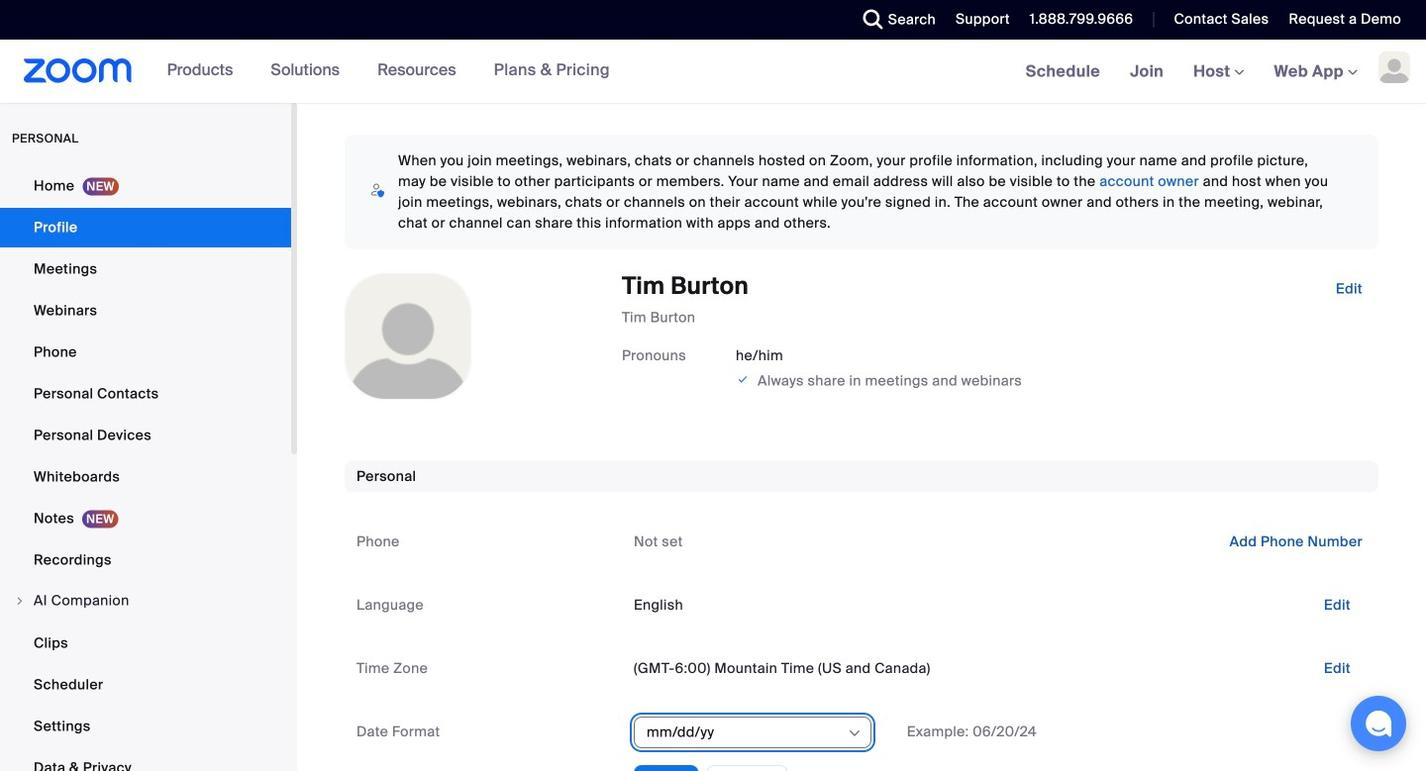 Task type: describe. For each thing, give the bounding box(es) containing it.
personal menu menu
[[0, 166, 291, 772]]

show options image
[[847, 727, 863, 742]]

checked image
[[736, 370, 751, 390]]

edit user photo image
[[392, 328, 424, 346]]

product information navigation
[[132, 40, 625, 103]]

user photo image
[[346, 274, 471, 399]]



Task type: vqa. For each thing, say whether or not it's contained in the screenshot.
Personal Menu Menu
yes



Task type: locate. For each thing, give the bounding box(es) containing it.
meetings navigation
[[1011, 40, 1427, 105]]

right image
[[14, 596, 26, 607]]

zoom logo image
[[24, 58, 132, 83]]

menu item
[[0, 583, 291, 622]]

profile picture image
[[1379, 52, 1411, 83]]

banner
[[0, 40, 1427, 105]]

open chat image
[[1366, 711, 1393, 738]]



